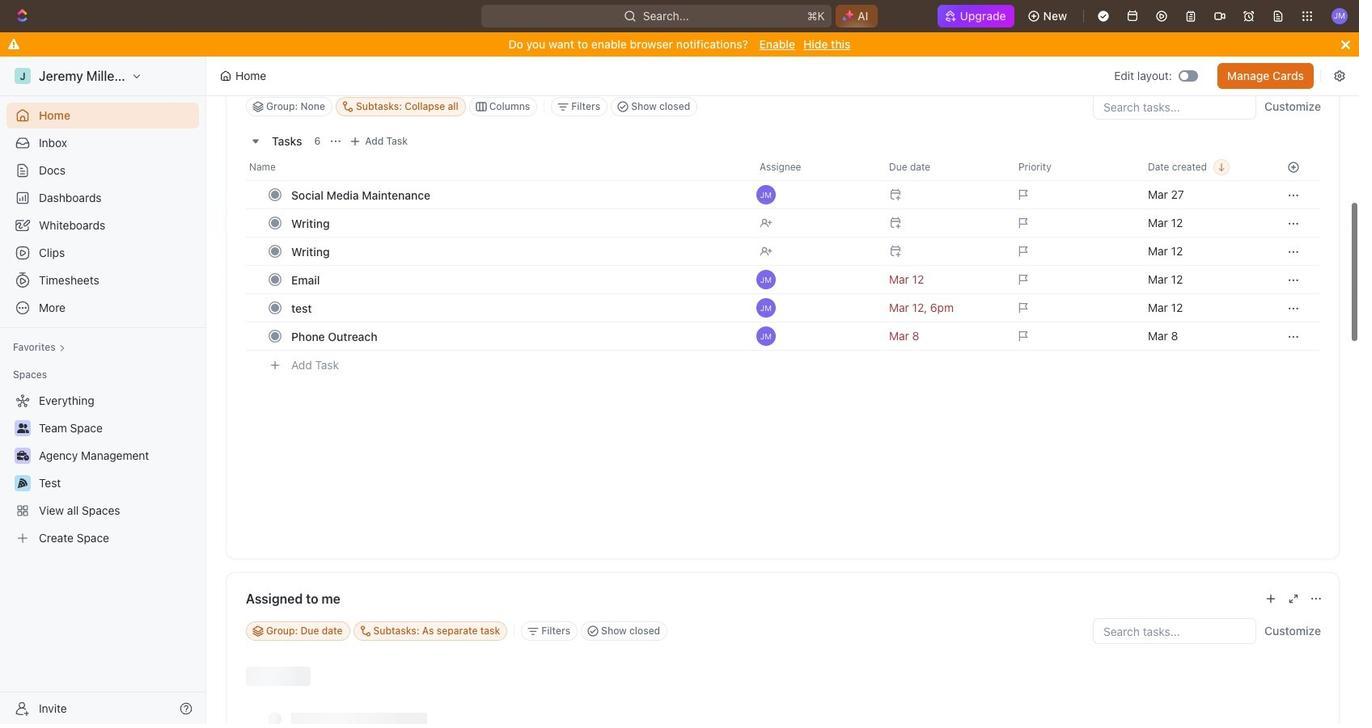 Task type: describe. For each thing, give the bounding box(es) containing it.
jeremy miller's workspace, , element
[[15, 68, 31, 84]]

business time image
[[17, 451, 29, 461]]

tree inside 'sidebar' navigation
[[6, 388, 199, 552]]

user group image
[[17, 424, 29, 434]]

2 search tasks... text field from the top
[[1094, 620, 1255, 644]]

1 search tasks... text field from the top
[[1094, 95, 1255, 119]]



Task type: vqa. For each thing, say whether or not it's contained in the screenshot.
'alert'
no



Task type: locate. For each thing, give the bounding box(es) containing it.
0 vertical spatial search tasks... text field
[[1094, 95, 1255, 119]]

tree
[[6, 388, 199, 552]]

Search tasks... text field
[[1094, 95, 1255, 119], [1094, 620, 1255, 644]]

1 vertical spatial search tasks... text field
[[1094, 620, 1255, 644]]

pizza slice image
[[18, 479, 28, 489]]

sidebar navigation
[[0, 57, 210, 725]]



